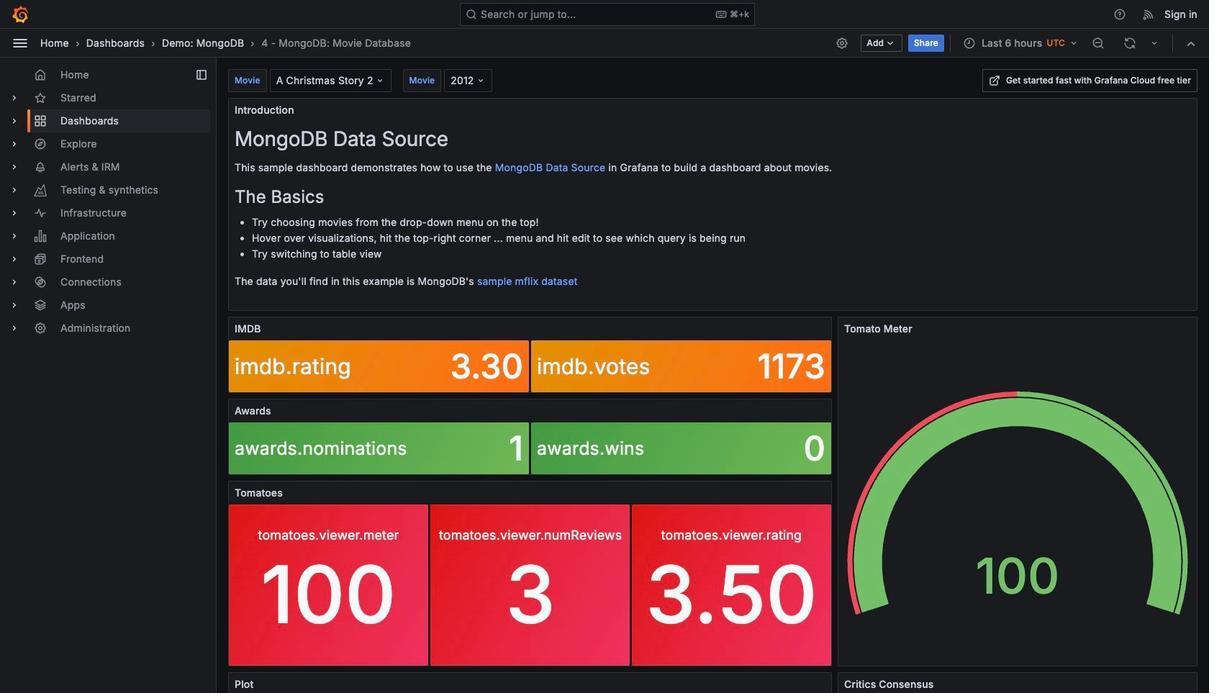 Task type: vqa. For each thing, say whether or not it's contained in the screenshot.
"cell"
no



Task type: describe. For each thing, give the bounding box(es) containing it.
refresh dashboard image
[[1124, 36, 1137, 49]]

expand section dashboards image
[[9, 115, 20, 127]]

zoom out time range image
[[1092, 36, 1105, 49]]

expand section administration image
[[9, 322, 20, 334]]

expand section testing & synthetics image
[[9, 184, 20, 196]]

grafana image
[[12, 5, 29, 23]]

news image
[[1142, 8, 1155, 21]]

navigation element
[[0, 58, 216, 351]]

expand section alerts & irm image
[[9, 161, 20, 173]]

expand section frontend image
[[9, 253, 20, 265]]

close menu image
[[12, 34, 29, 51]]

expand section apps image
[[9, 299, 20, 311]]

expand section application image
[[9, 230, 20, 242]]



Task type: locate. For each thing, give the bounding box(es) containing it.
expand section connections image
[[9, 276, 20, 288]]

undock menu image
[[196, 69, 207, 81]]

expand section starred image
[[9, 92, 20, 104]]

expand section infrastructure image
[[9, 207, 20, 219]]

expand section explore image
[[9, 138, 20, 150]]

help image
[[1114, 8, 1127, 21]]

auto refresh turned off. choose refresh time interval image
[[1149, 37, 1160, 49]]

dashboard settings image
[[836, 36, 849, 49]]



